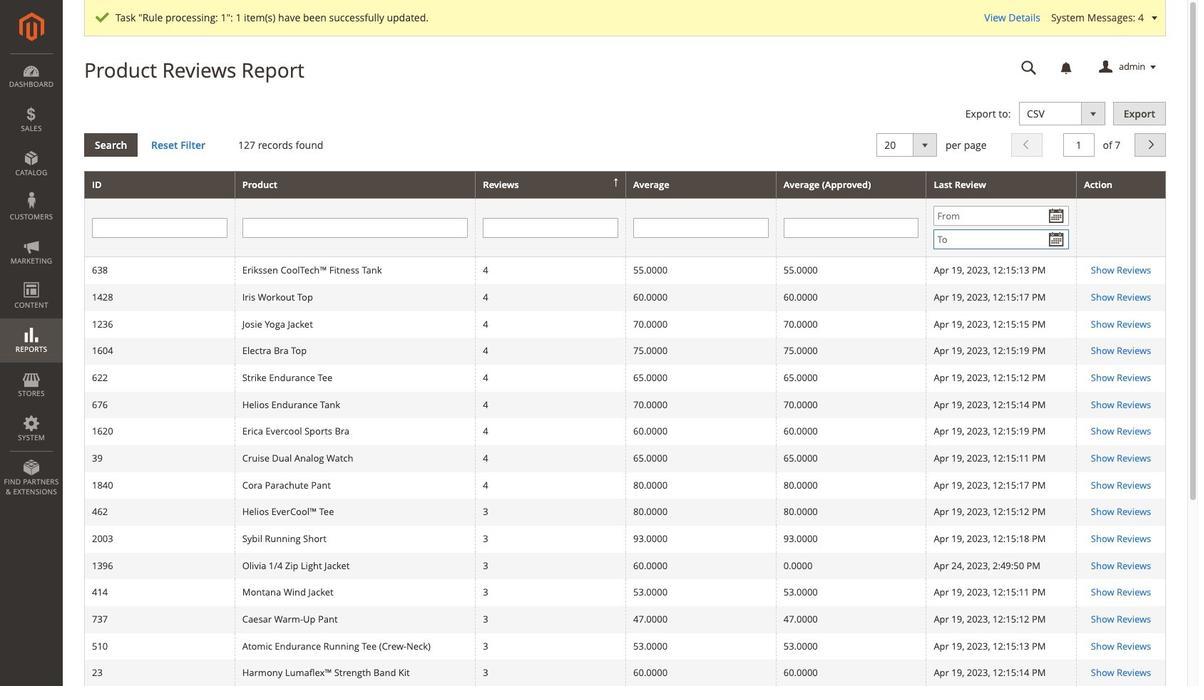 Task type: locate. For each thing, give the bounding box(es) containing it.
None text field
[[1063, 133, 1095, 157], [784, 218, 919, 238], [1063, 133, 1095, 157], [784, 218, 919, 238]]

magento admin panel image
[[19, 12, 44, 41]]

None text field
[[1011, 55, 1047, 80], [92, 218, 227, 238], [242, 218, 468, 238], [483, 218, 618, 238], [633, 218, 769, 238], [1011, 55, 1047, 80], [92, 218, 227, 238], [242, 218, 468, 238], [483, 218, 618, 238], [633, 218, 769, 238]]

menu bar
[[0, 53, 63, 504]]



Task type: vqa. For each thing, say whether or not it's contained in the screenshot.
"To" 'TEXT BOX'
yes



Task type: describe. For each thing, give the bounding box(es) containing it.
From text field
[[934, 206, 1069, 226]]

To text field
[[934, 230, 1069, 250]]



